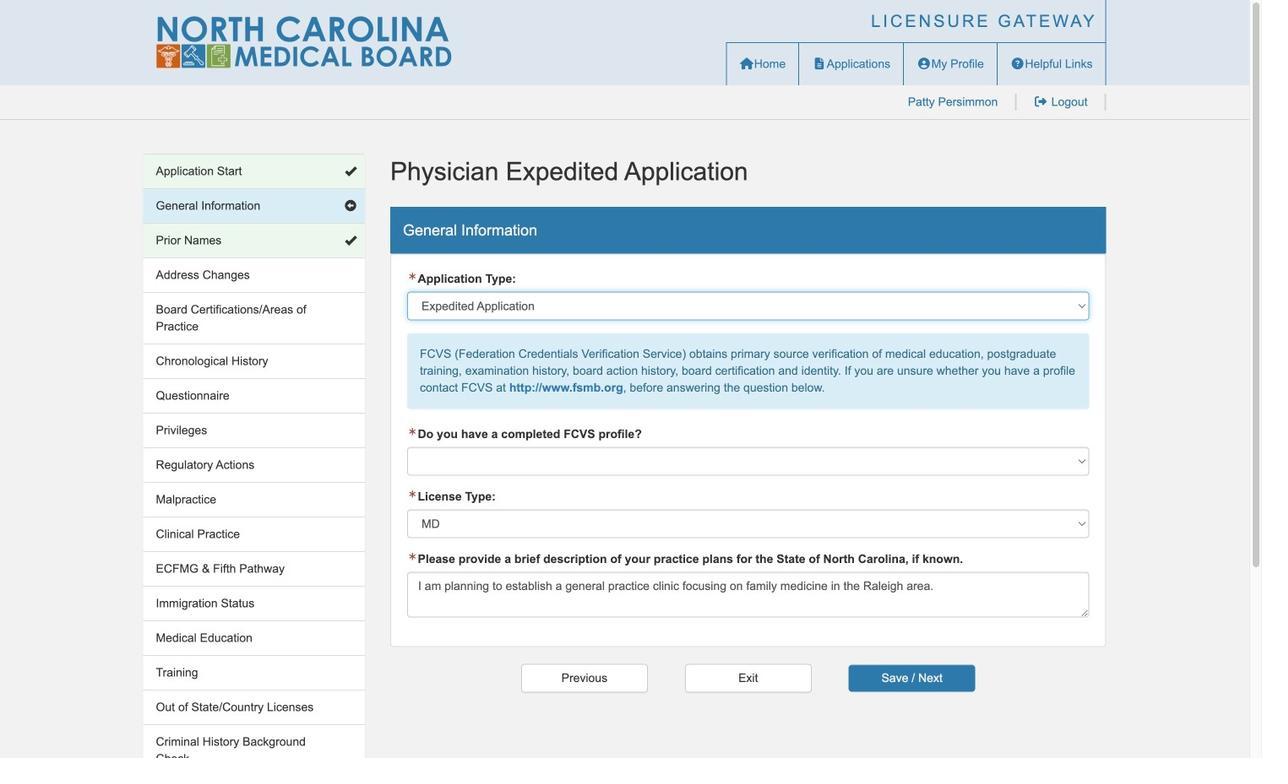 Task type: vqa. For each thing, say whether or not it's contained in the screenshot.
ok icon at left
yes



Task type: locate. For each thing, give the bounding box(es) containing it.
None button
[[521, 664, 648, 693], [685, 664, 812, 693], [521, 664, 648, 693], [685, 664, 812, 693]]

1 ok image from the top
[[345, 166, 356, 177]]

user circle image
[[917, 58, 931, 70]]

question circle image
[[1010, 58, 1025, 70]]

ok image down circle arrow left image
[[345, 235, 356, 247]]

ok image
[[345, 166, 356, 177], [345, 235, 356, 247]]

1 vertical spatial fw image
[[407, 553, 418, 561]]

home image
[[739, 58, 754, 70]]

2 fw image from the top
[[407, 428, 418, 436]]

0 vertical spatial fw image
[[407, 490, 418, 499]]

sign out image
[[1033, 96, 1048, 108]]

None text field
[[407, 572, 1089, 618]]

0 vertical spatial fw image
[[407, 272, 418, 281]]

1 vertical spatial fw image
[[407, 428, 418, 436]]

fw image
[[407, 272, 418, 281], [407, 428, 418, 436]]

ok image up circle arrow left image
[[345, 166, 356, 177]]

fw image
[[407, 490, 418, 499], [407, 553, 418, 561]]

1 fw image from the top
[[407, 272, 418, 281]]

0 vertical spatial ok image
[[345, 166, 356, 177]]

1 vertical spatial ok image
[[345, 235, 356, 247]]

2 ok image from the top
[[345, 235, 356, 247]]

north carolina medical board logo image
[[156, 16, 452, 68]]

None submit
[[849, 665, 975, 692]]



Task type: describe. For each thing, give the bounding box(es) containing it.
1 fw image from the top
[[407, 490, 418, 499]]

file text image
[[812, 58, 827, 70]]

circle arrow left image
[[345, 200, 356, 212]]

2 fw image from the top
[[407, 553, 418, 561]]



